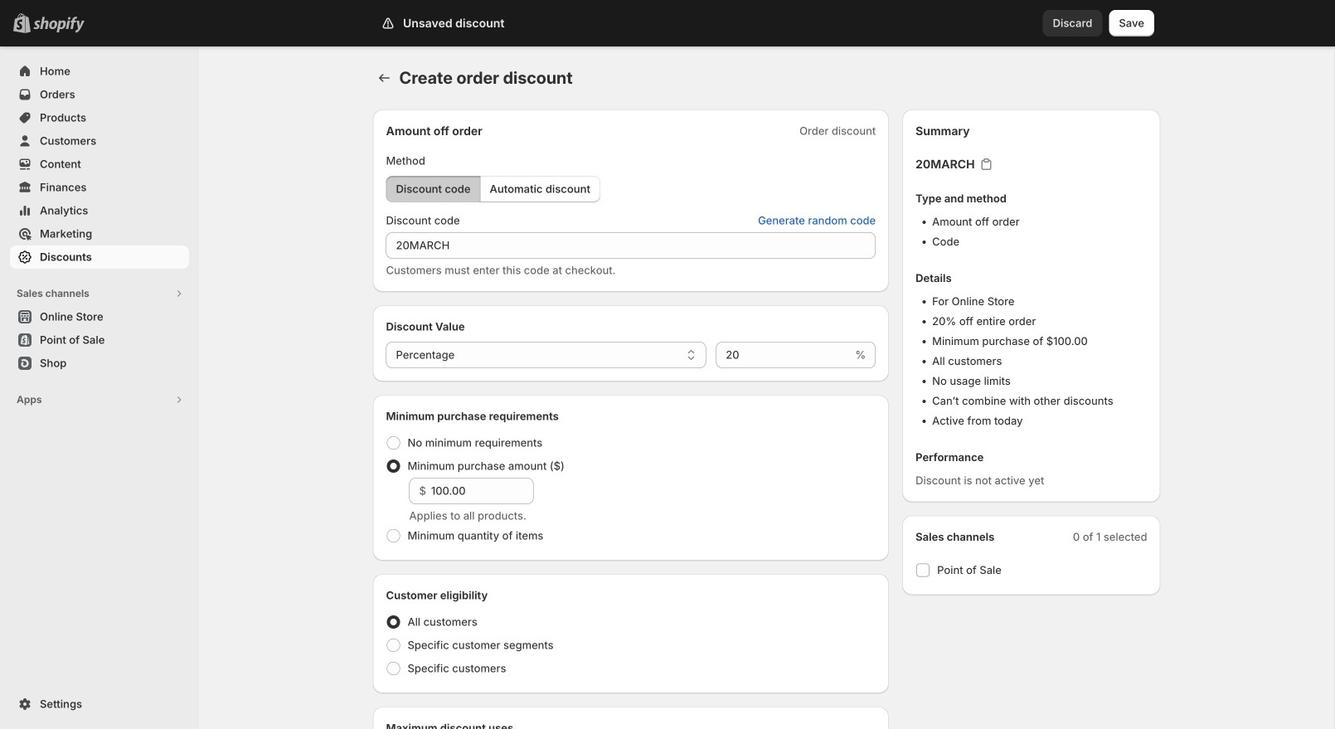 Task type: vqa. For each thing, say whether or not it's contained in the screenshot.
text field
yes



Task type: locate. For each thing, give the bounding box(es) containing it.
None text field
[[716, 342, 852, 368]]

None text field
[[386, 232, 876, 259]]



Task type: describe. For each thing, give the bounding box(es) containing it.
0.00 text field
[[431, 478, 534, 504]]

shopify image
[[33, 16, 85, 33]]



